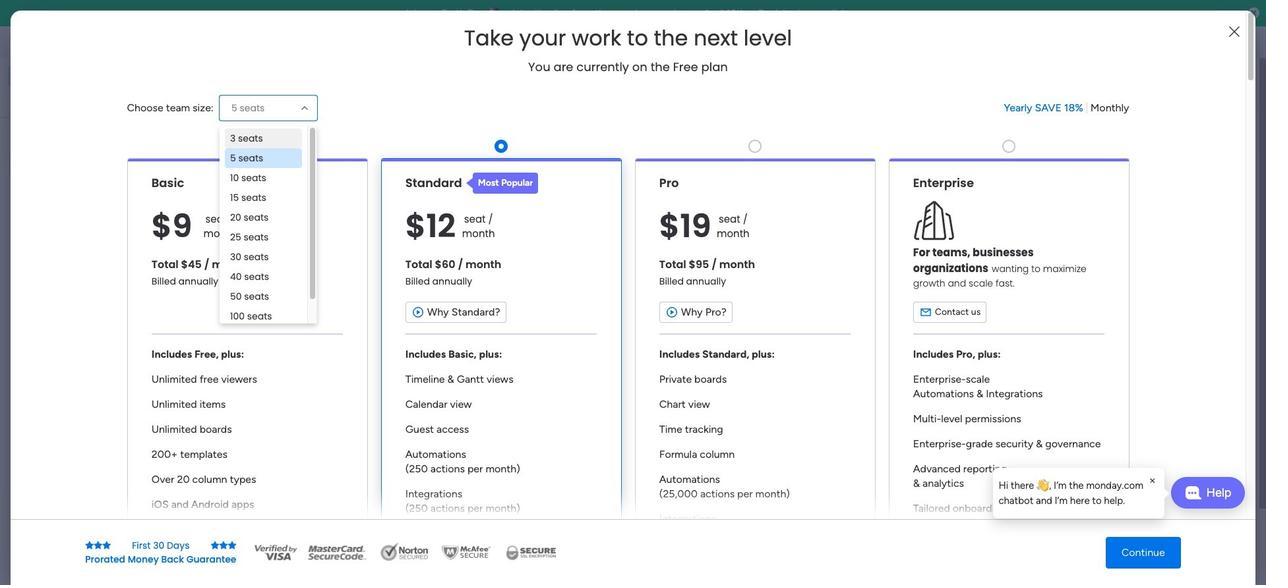 Task type: vqa. For each thing, say whether or not it's contained in the screenshot.
the right component icon
yes



Task type: describe. For each thing, give the bounding box(es) containing it.
close update feed (inbox) image
[[243, 340, 259, 356]]

1 component image from the left
[[260, 288, 272, 300]]

close recently visited image
[[243, 134, 259, 150]]

norton secured image
[[375, 543, 434, 563]]

2 star image from the left
[[228, 541, 236, 550]]

1 star image from the left
[[211, 541, 219, 550]]

verified by visa image
[[252, 543, 298, 563]]

ssl encrypted image
[[498, 543, 564, 563]]

close my workspaces image
[[243, 521, 259, 537]]

templates image image
[[1021, 126, 1195, 217]]

section head inside the standard tier selected option
[[466, 173, 538, 194]]

2 component image from the left
[[441, 288, 453, 300]]

quick search results list box
[[243, 150, 977, 324]]

1 vertical spatial option
[[8, 88, 160, 109]]

enterprise tier selected option
[[889, 158, 1129, 586]]

0 vertical spatial option
[[8, 66, 160, 87]]

standard tier selected option
[[381, 158, 622, 586]]

jacob simon image
[[1229, 32, 1250, 53]]



Task type: locate. For each thing, give the bounding box(es) containing it.
help center element
[[1009, 405, 1207, 457]]

option
[[8, 66, 160, 87], [8, 88, 160, 109], [0, 182, 168, 185]]

heading
[[464, 26, 792, 50]]

2 public board image from the left
[[441, 267, 456, 282]]

1 public board image from the left
[[260, 267, 274, 282]]

remove from favorites image
[[396, 267, 410, 281]]

basic tier selected option
[[127, 158, 368, 586]]

4 star image from the left
[[219, 541, 228, 550]]

list box
[[0, 180, 168, 406]]

pro tier selected option
[[635, 158, 875, 586]]

component image
[[260, 288, 272, 300], [441, 288, 453, 300]]

dialog
[[993, 468, 1165, 519]]

workspace image
[[265, 561, 297, 586]]

1 element
[[376, 340, 392, 356]]

public board image
[[260, 267, 274, 282], [441, 267, 456, 282]]

mastercard secure code image
[[304, 543, 370, 563]]

chat bot icon image
[[1185, 487, 1201, 500]]

1 horizontal spatial component image
[[441, 288, 453, 300]]

0 horizontal spatial component image
[[260, 288, 272, 300]]

2 star image from the left
[[94, 541, 102, 550]]

star image
[[85, 541, 94, 550], [94, 541, 102, 550], [102, 541, 111, 550], [219, 541, 228, 550]]

1 horizontal spatial star image
[[228, 541, 236, 550]]

2 vertical spatial option
[[0, 182, 168, 185]]

1 horizontal spatial public board image
[[441, 267, 456, 282]]

mcafee secure image
[[440, 543, 492, 563]]

1 star image from the left
[[85, 541, 94, 550]]

3 star image from the left
[[102, 541, 111, 550]]

star image
[[211, 541, 219, 550], [228, 541, 236, 550]]

public board image for 1st component 'image' from the left
[[260, 267, 274, 282]]

tier options list box
[[127, 134, 1129, 586]]

billing cycle selection group
[[1004, 101, 1129, 115]]

public board image for second component 'image' from left
[[441, 267, 456, 282]]

section head
[[466, 173, 538, 194]]

0 horizontal spatial public board image
[[260, 267, 274, 282]]

0 horizontal spatial star image
[[211, 541, 219, 550]]



